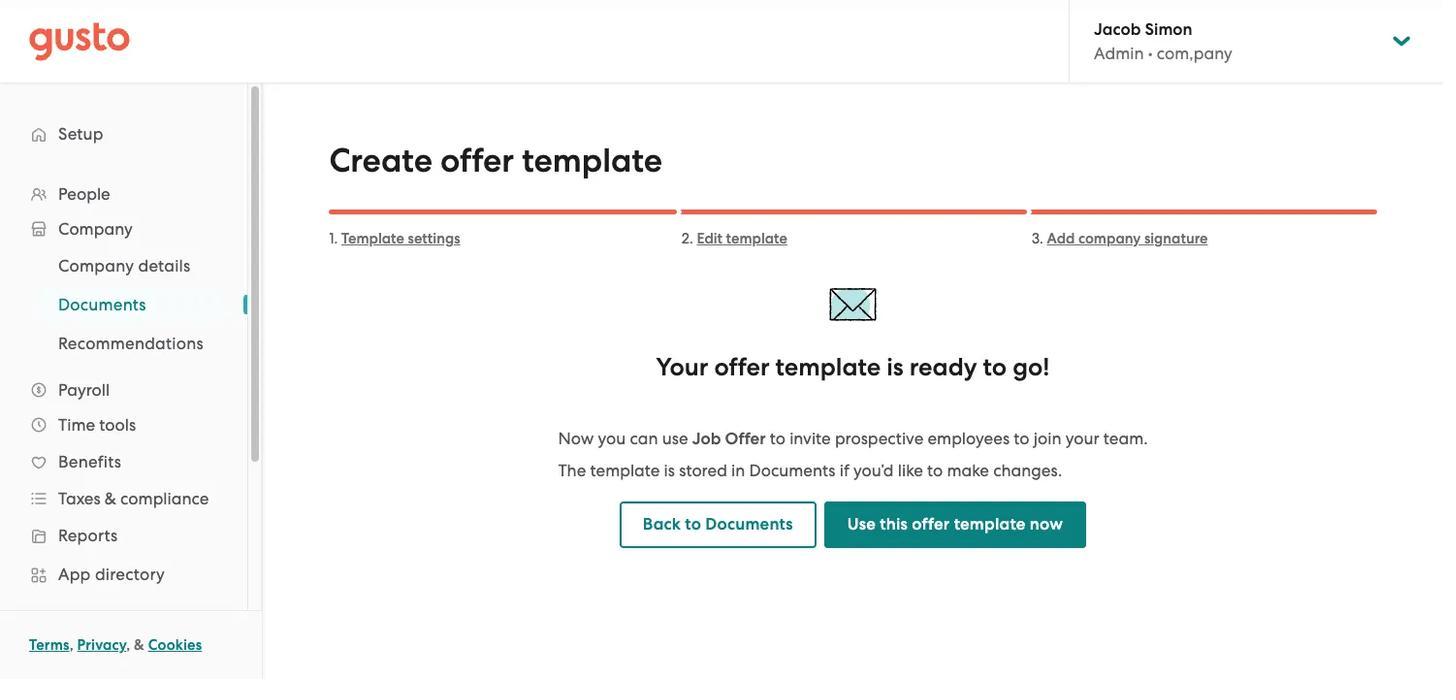 Task type: vqa. For each thing, say whether or not it's contained in the screenshot.
',' to the right
yes



Task type: locate. For each thing, give the bounding box(es) containing it.
your
[[1066, 429, 1100, 448]]

0 vertical spatial company
[[58, 219, 133, 239]]

use
[[662, 429, 689, 448]]

company
[[58, 219, 133, 239], [58, 256, 134, 276]]

template
[[342, 230, 405, 247]]

offer up settings on the left top of page
[[441, 141, 514, 180]]

reports
[[58, 526, 118, 545]]

offer
[[725, 429, 766, 449]]

, left cookies
[[126, 637, 130, 654]]

job
[[693, 429, 721, 449]]

template
[[522, 141, 663, 180], [726, 230, 788, 247], [776, 352, 881, 382], [590, 461, 660, 480], [954, 514, 1026, 535]]

1 horizontal spatial &
[[134, 637, 145, 654]]

if
[[840, 461, 850, 480]]

this
[[880, 514, 908, 535]]

1 horizontal spatial ,
[[126, 637, 130, 654]]

in
[[732, 461, 746, 480]]

taxes & compliance button
[[19, 481, 228, 516]]

offer for your
[[715, 352, 770, 382]]

create
[[329, 141, 433, 180]]

ready
[[910, 352, 978, 382]]

0 vertical spatial is
[[887, 352, 904, 382]]

, left privacy link
[[70, 637, 74, 654]]

to left join on the right bottom of page
[[1014, 429, 1030, 448]]

can
[[630, 429, 658, 448]]

cookies
[[148, 637, 202, 654]]

offer right the your
[[715, 352, 770, 382]]

1 vertical spatial documents
[[750, 461, 836, 480]]

go!
[[1013, 352, 1050, 382]]

2 horizontal spatial offer
[[912, 514, 950, 535]]

is left ready
[[887, 352, 904, 382]]

1 company from the top
[[58, 219, 133, 239]]

app
[[58, 565, 91, 584]]

privacy link
[[77, 637, 126, 654]]

0 horizontal spatial ,
[[70, 637, 74, 654]]

com,pany
[[1157, 44, 1233, 63]]

company inside dropdown button
[[58, 219, 133, 239]]

add
[[1047, 230, 1076, 247]]

2 vertical spatial documents
[[706, 514, 794, 535]]

time
[[58, 415, 95, 435]]

make
[[948, 461, 990, 480]]

0 horizontal spatial &
[[105, 489, 116, 508]]

0 vertical spatial &
[[105, 489, 116, 508]]

to right back
[[685, 514, 702, 535]]

0 horizontal spatial offer
[[441, 141, 514, 180]]

&
[[105, 489, 116, 508], [134, 637, 145, 654]]

2 list from the top
[[0, 246, 247, 363]]

offer right this
[[912, 514, 950, 535]]

0 horizontal spatial is
[[664, 461, 675, 480]]

documents
[[58, 295, 146, 314], [750, 461, 836, 480], [706, 514, 794, 535]]

documents link
[[35, 287, 228, 322]]

1 vertical spatial &
[[134, 637, 145, 654]]

offer for create
[[441, 141, 514, 180]]

documents inside the gusto navigation element
[[58, 295, 146, 314]]

admin
[[1095, 44, 1145, 63]]

changes.
[[994, 461, 1063, 480]]

is
[[887, 352, 904, 382], [664, 461, 675, 480]]

back to documents link
[[620, 502, 817, 548]]

people
[[58, 184, 110, 204]]

to right "like"
[[928, 461, 943, 480]]

to
[[984, 352, 1007, 382], [770, 429, 786, 448], [1014, 429, 1030, 448], [928, 461, 943, 480], [685, 514, 702, 535]]

taxes & compliance
[[58, 489, 209, 508]]

1 horizontal spatial offer
[[715, 352, 770, 382]]

documents down company details
[[58, 295, 146, 314]]

0 vertical spatial offer
[[441, 141, 514, 180]]

& inside dropdown button
[[105, 489, 116, 508]]

prospective
[[835, 429, 924, 448]]

gusto navigation element
[[0, 83, 247, 679]]

details
[[138, 256, 191, 276]]

list
[[0, 177, 247, 679], [0, 246, 247, 363]]

2 company from the top
[[58, 256, 134, 276]]

taxes
[[58, 489, 101, 508]]

1 horizontal spatial is
[[887, 352, 904, 382]]

1 vertical spatial company
[[58, 256, 134, 276]]

payroll
[[58, 380, 110, 400]]

1 vertical spatial offer
[[715, 352, 770, 382]]

company
[[1079, 230, 1141, 247]]

company down company dropdown button
[[58, 256, 134, 276]]

join
[[1034, 429, 1062, 448]]

template settings link
[[342, 230, 460, 247]]

employees
[[928, 429, 1010, 448]]

setup link
[[19, 116, 228, 151]]

recommendations link
[[35, 326, 228, 361]]

time tools
[[58, 415, 136, 435]]

recommendations
[[58, 334, 204, 353]]

documents down invite
[[750, 461, 836, 480]]

documents down in
[[706, 514, 794, 535]]

template settings
[[342, 230, 460, 247]]

0 vertical spatial documents
[[58, 295, 146, 314]]

tools
[[99, 415, 136, 435]]

list containing company details
[[0, 246, 247, 363]]

& right taxes
[[105, 489, 116, 508]]

is down use
[[664, 461, 675, 480]]

back to documents
[[643, 514, 794, 535]]

company down 'people'
[[58, 219, 133, 239]]

benefits
[[58, 452, 121, 472]]

use
[[848, 514, 876, 535]]

terms
[[29, 637, 70, 654]]

payroll button
[[19, 373, 228, 408]]

edit template
[[697, 230, 788, 247]]

& left cookies
[[134, 637, 145, 654]]

jacob
[[1095, 19, 1141, 40]]

•
[[1149, 44, 1153, 63]]

time tools button
[[19, 408, 228, 442]]

compliance
[[120, 489, 209, 508]]

list containing people
[[0, 177, 247, 679]]

team.
[[1104, 429, 1148, 448]]

like
[[898, 461, 924, 480]]

offer
[[441, 141, 514, 180], [715, 352, 770, 382], [912, 514, 950, 535]]

,
[[70, 637, 74, 654], [126, 637, 130, 654]]

1 list from the top
[[0, 177, 247, 679]]

jacob simon admin • com,pany
[[1095, 19, 1233, 63]]



Task type: describe. For each thing, give the bounding box(es) containing it.
benefits link
[[19, 444, 228, 479]]

invite
[[790, 429, 831, 448]]

back
[[643, 514, 681, 535]]

add company signature
[[1047, 230, 1209, 247]]

edit
[[697, 230, 723, 247]]

terms , privacy , & cookies
[[29, 637, 202, 654]]

your
[[657, 352, 709, 382]]

1 , from the left
[[70, 637, 74, 654]]

reports link
[[19, 518, 228, 553]]

your offer template is ready to go!
[[657, 352, 1050, 382]]

terms link
[[29, 637, 70, 654]]

to inside 'link'
[[685, 514, 702, 535]]

settings
[[408, 230, 460, 247]]

company button
[[19, 212, 228, 246]]

you
[[598, 429, 626, 448]]

company for company details
[[58, 256, 134, 276]]

cookies button
[[148, 634, 202, 657]]

company details
[[58, 256, 191, 276]]

setup
[[58, 124, 104, 144]]

people button
[[19, 177, 228, 212]]

home image
[[29, 22, 130, 61]]

simon
[[1146, 19, 1193, 40]]

create offer template
[[329, 141, 663, 180]]

the
[[558, 461, 586, 480]]

2 , from the left
[[126, 637, 130, 654]]

stored
[[679, 461, 728, 480]]

company for company
[[58, 219, 133, 239]]

directory
[[95, 565, 165, 584]]

use this offer template now
[[848, 514, 1064, 535]]

app directory link
[[19, 557, 228, 592]]

1 vertical spatial is
[[664, 461, 675, 480]]

the template is stored in documents if you'd like to make changes.
[[558, 461, 1063, 480]]

now
[[558, 429, 594, 448]]

to left go!
[[984, 352, 1007, 382]]

2 vertical spatial offer
[[912, 514, 950, 535]]

use this offer template now link
[[825, 502, 1087, 548]]

documents inside 'link'
[[706, 514, 794, 535]]

privacy
[[77, 637, 126, 654]]

add company signature link
[[1047, 230, 1209, 247]]

signature
[[1145, 230, 1209, 247]]

app directory
[[58, 565, 165, 584]]

edit template link
[[697, 230, 788, 247]]

now
[[1030, 514, 1064, 535]]

to right offer
[[770, 429, 786, 448]]

you'd
[[854, 461, 894, 480]]

now you can use job offer to invite prospective employees to join your team.
[[558, 429, 1148, 449]]

company details link
[[35, 248, 228, 283]]



